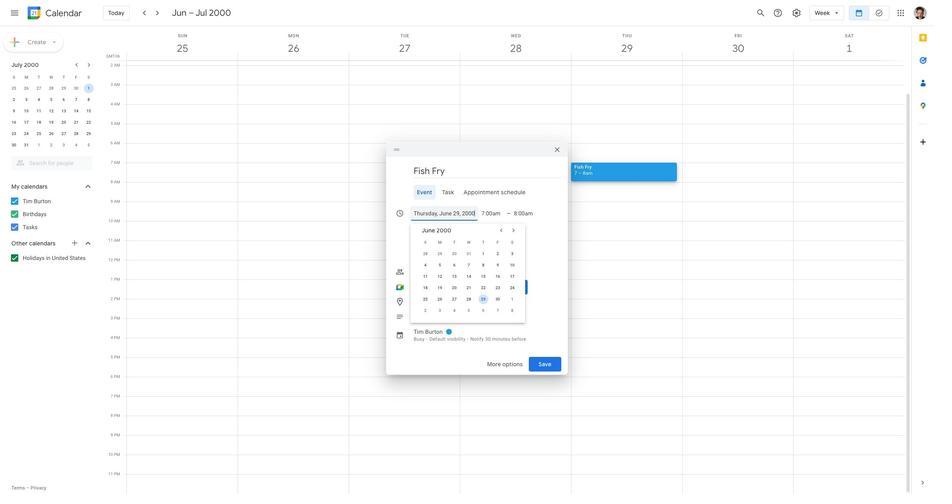Task type: vqa. For each thing, say whether or not it's contained in the screenshot.
July 2000 grid
yes



Task type: describe. For each thing, give the bounding box(es) containing it.
2 column header from the left
[[238, 26, 350, 60]]

1 horizontal spatial 18 element
[[421, 283, 431, 293]]

1 horizontal spatial 26 element
[[435, 295, 445, 304]]

cell inside june 2000 grid
[[477, 294, 491, 305]]

calendar element
[[26, 5, 82, 23]]

0 vertical spatial 24 element
[[22, 129, 31, 139]]

0 horizontal spatial 23 element
[[9, 129, 19, 139]]

0 horizontal spatial 26 element
[[46, 129, 56, 139]]

1 horizontal spatial 22 element
[[479, 283, 489, 293]]

friday, june 30 element
[[683, 26, 794, 60]]

1 horizontal spatial 17 element
[[508, 272, 518, 282]]

1 element inside june 2000 grid
[[479, 249, 489, 259]]

0 vertical spatial 13 element
[[59, 106, 69, 116]]

1 vertical spatial 19 element
[[435, 283, 445, 293]]

may 29 element
[[435, 249, 445, 259]]

my calendars list
[[2, 195, 101, 234]]

0 horizontal spatial 4 element
[[34, 95, 44, 105]]

1 horizontal spatial 9 element
[[493, 260, 503, 270]]

june 2000 grid
[[419, 237, 520, 316]]

june 29 element
[[59, 84, 69, 93]]

0 horizontal spatial 25 element
[[34, 129, 44, 139]]

may 30 element
[[450, 249, 460, 259]]

july 4 element
[[450, 306, 460, 316]]

1 horizontal spatial 8 element
[[479, 260, 489, 270]]

0 horizontal spatial 18 element
[[34, 118, 44, 127]]

0 horizontal spatial 22 element
[[84, 118, 94, 127]]

End time text field
[[514, 206, 534, 221]]

cell inside july 2000 grid
[[83, 83, 95, 94]]

0 vertical spatial 6 element
[[59, 95, 69, 105]]

1 element inside july 2000 grid
[[84, 84, 94, 93]]

june 30 element
[[71, 84, 81, 93]]

1 vertical spatial 30 element
[[493, 295, 503, 304]]

august 5 element
[[84, 140, 94, 150]]

0 horizontal spatial 21 element
[[71, 118, 81, 127]]

july 2 element
[[421, 306, 431, 316]]

heading inside calendar 'element'
[[44, 8, 82, 18]]

1 vertical spatial 7 element
[[464, 260, 474, 270]]

may 31 element
[[464, 249, 474, 259]]

july 7 element
[[493, 306, 503, 316]]

row group for july 2000 grid
[[8, 83, 95, 151]]

0 horizontal spatial 30 element
[[9, 140, 19, 150]]

saturday, july 1 element
[[794, 26, 906, 60]]

0 vertical spatial 2 element
[[9, 95, 19, 105]]

june 27 element
[[34, 84, 44, 93]]

tuesday, june 27 element
[[350, 26, 461, 60]]

wednesday, june 28 element
[[461, 26, 572, 60]]

1 vertical spatial 14 element
[[464, 272, 474, 282]]

june 25 element
[[9, 84, 19, 93]]

31 element
[[22, 140, 31, 150]]

july 8 element
[[508, 306, 518, 316]]

0 horizontal spatial 29 element
[[84, 129, 94, 139]]

august 2 element
[[46, 140, 56, 150]]

5 column header from the left
[[572, 26, 683, 60]]

1 horizontal spatial 2 element
[[493, 249, 503, 259]]

1 horizontal spatial 21 element
[[464, 283, 474, 293]]

1 horizontal spatial 27 element
[[450, 295, 460, 304]]

0 vertical spatial 7 element
[[71, 95, 81, 105]]

0 horizontal spatial 28 element
[[71, 129, 81, 139]]

july 5 element
[[464, 306, 474, 316]]

0 horizontal spatial 3 element
[[22, 95, 31, 105]]



Task type: locate. For each thing, give the bounding box(es) containing it.
1 horizontal spatial 19 element
[[435, 283, 445, 293]]

28 element up july 5 "element"
[[464, 295, 474, 304]]

0 horizontal spatial 19 element
[[46, 118, 56, 127]]

0 vertical spatial 22 element
[[84, 118, 94, 127]]

1 horizontal spatial 10 element
[[508, 260, 518, 270]]

20 element up july 4 element
[[450, 283, 460, 293]]

24 element up 31 element
[[22, 129, 31, 139]]

6 column header from the left
[[683, 26, 794, 60]]

27 element up august 3 element
[[59, 129, 69, 139]]

1 horizontal spatial 14 element
[[464, 272, 474, 282]]

12 element down may 29 element at the left bottom
[[435, 272, 445, 282]]

10 element down june 26 element
[[22, 106, 31, 116]]

11 element down may 28 element
[[421, 272, 431, 282]]

28 element
[[71, 129, 81, 139], [464, 295, 474, 304]]

sunday, june 25 element
[[127, 26, 238, 60]]

19 element up august 2 'element'
[[46, 118, 56, 127]]

1 element right june 30 element
[[84, 84, 94, 93]]

row
[[123, 26, 906, 494], [8, 71, 95, 83], [8, 83, 95, 94], [8, 94, 95, 106], [8, 106, 95, 117], [8, 117, 95, 128], [8, 128, 95, 140], [8, 140, 95, 151], [419, 237, 520, 248], [419, 248, 520, 260], [419, 260, 520, 271], [419, 271, 520, 282], [419, 282, 520, 294], [419, 294, 520, 305], [419, 305, 520, 316]]

0 vertical spatial 5 element
[[46, 95, 56, 105]]

0 horizontal spatial 12 element
[[46, 106, 56, 116]]

0 vertical spatial 16 element
[[9, 118, 19, 127]]

grid
[[104, 26, 912, 494]]

2 element right "may 31" element
[[493, 249, 503, 259]]

1 horizontal spatial 28 element
[[464, 295, 474, 304]]

add other calendars image
[[71, 239, 79, 247]]

17 element
[[22, 118, 31, 127], [508, 272, 518, 282]]

22 element up "august 5" element
[[84, 118, 94, 127]]

3 element
[[22, 95, 31, 105], [508, 249, 518, 259]]

Start time text field
[[482, 206, 504, 221]]

1 vertical spatial 17 element
[[508, 272, 518, 282]]

20 element
[[59, 118, 69, 127], [450, 283, 460, 293]]

1 horizontal spatial 16 element
[[493, 272, 503, 282]]

0 horizontal spatial 16 element
[[9, 118, 19, 127]]

4 column header from the left
[[460, 26, 572, 60]]

settings menu image
[[793, 8, 802, 18]]

14 element down june 30 element
[[71, 106, 81, 116]]

1 vertical spatial 9 element
[[493, 260, 503, 270]]

june 26 element
[[22, 84, 31, 93]]

20 element up august 3 element
[[59, 118, 69, 127]]

1 horizontal spatial 13 element
[[450, 272, 460, 282]]

30 element left 31 element
[[9, 140, 19, 150]]

1 horizontal spatial 7 element
[[464, 260, 474, 270]]

1 vertical spatial 16 element
[[493, 272, 503, 282]]

0 vertical spatial 28 element
[[71, 129, 81, 139]]

1 horizontal spatial 20 element
[[450, 283, 460, 293]]

29 element
[[84, 129, 94, 139], [479, 295, 489, 304]]

1 horizontal spatial 3 element
[[508, 249, 518, 259]]

1 element
[[84, 84, 94, 93], [479, 249, 489, 259]]

12 element
[[46, 106, 56, 116], [435, 272, 445, 282]]

10 element up july 1 element
[[508, 260, 518, 270]]

0 horizontal spatial 14 element
[[71, 106, 81, 116]]

1 vertical spatial 10 element
[[508, 260, 518, 270]]

1 horizontal spatial 12 element
[[435, 272, 445, 282]]

15 element up july 6 element at the right
[[479, 272, 489, 282]]

1 vertical spatial 28 element
[[464, 295, 474, 304]]

1 vertical spatial 13 element
[[450, 272, 460, 282]]

1 vertical spatial 29 element
[[479, 295, 489, 304]]

june 28 element
[[46, 84, 56, 93]]

0 vertical spatial 4 element
[[34, 95, 44, 105]]

0 horizontal spatial tab list
[[393, 185, 562, 200]]

row group for june 2000 grid
[[419, 248, 520, 316]]

0 horizontal spatial 24 element
[[22, 129, 31, 139]]

7 element down june 30 element
[[71, 95, 81, 105]]

Start date text field
[[414, 206, 475, 221]]

14 element down "may 31" element
[[464, 272, 474, 282]]

11 element down june 27 element
[[34, 106, 44, 116]]

july 2000 grid
[[8, 71, 95, 151]]

19 element inside july 2000 grid
[[46, 118, 56, 127]]

0 horizontal spatial 13 element
[[59, 106, 69, 116]]

30 element
[[9, 140, 19, 150], [493, 295, 503, 304]]

1 vertical spatial 1 element
[[479, 249, 489, 259]]

11 element
[[34, 106, 44, 116], [421, 272, 431, 282]]

5 element down the june 28 element
[[46, 95, 56, 105]]

1 vertical spatial 26 element
[[435, 295, 445, 304]]

july 1 element
[[508, 295, 518, 304]]

0 vertical spatial 14 element
[[71, 106, 81, 116]]

row group
[[8, 83, 95, 151], [419, 248, 520, 316]]

21 element up august 4 element
[[71, 118, 81, 127]]

1 column header from the left
[[127, 26, 238, 60]]

Add title text field
[[414, 165, 562, 177]]

0 horizontal spatial 6 element
[[59, 95, 69, 105]]

22 element up july 6 element at the right
[[479, 283, 489, 293]]

0 vertical spatial 8 element
[[84, 95, 94, 105]]

1 vertical spatial 15 element
[[479, 272, 489, 282]]

25 element up the "august 1" element
[[34, 129, 44, 139]]

1 horizontal spatial 30 element
[[493, 295, 503, 304]]

6 element down june 29 element
[[59, 95, 69, 105]]

17 element up 31 element
[[22, 118, 31, 127]]

23 element
[[9, 129, 19, 139], [493, 283, 503, 293]]

1 vertical spatial 25 element
[[421, 295, 431, 304]]

0 vertical spatial 12 element
[[46, 106, 56, 116]]

Search for people text field
[[16, 156, 88, 171]]

17 element up july 1 element
[[508, 272, 518, 282]]

8 element
[[84, 95, 94, 105], [479, 260, 489, 270]]

to element
[[507, 210, 511, 217]]

29 element up july 6 element at the right
[[479, 295, 489, 304]]

4 element down may 28 element
[[421, 260, 431, 270]]

18 element up july 2 'element'
[[421, 283, 431, 293]]

0 horizontal spatial 10 element
[[22, 106, 31, 116]]

14 element
[[71, 106, 81, 116], [464, 272, 474, 282]]

0 vertical spatial 23 element
[[9, 129, 19, 139]]

27 element
[[59, 129, 69, 139], [450, 295, 460, 304]]

1 horizontal spatial tab list
[[913, 26, 935, 472]]

1 horizontal spatial row group
[[419, 248, 520, 316]]

26 element
[[46, 129, 56, 139], [435, 295, 445, 304]]

27 element up july 4 element
[[450, 295, 460, 304]]

1 vertical spatial 23 element
[[493, 283, 503, 293]]

1 horizontal spatial 25 element
[[421, 295, 431, 304]]

28 element up august 4 element
[[71, 129, 81, 139]]

august 4 element
[[71, 140, 81, 150]]

0 vertical spatial 3 element
[[22, 95, 31, 105]]

1 element right "may 31" element
[[479, 249, 489, 259]]

13 element down may 30 element
[[450, 272, 460, 282]]

24 element up july 1 element
[[508, 283, 518, 293]]

0 vertical spatial 20 element
[[59, 118, 69, 127]]

13 element down june 29 element
[[59, 106, 69, 116]]

26 element up july 3 "element" at the left
[[435, 295, 445, 304]]

4 element down june 27 element
[[34, 95, 44, 105]]

main drawer image
[[10, 8, 19, 18]]

15 element inside june 2000 grid
[[479, 272, 489, 282]]

1 vertical spatial row group
[[419, 248, 520, 316]]

heading
[[44, 8, 82, 18]]

21 element up july 5 "element"
[[464, 283, 474, 293]]

24 element
[[22, 129, 31, 139], [508, 283, 518, 293]]

1 horizontal spatial 24 element
[[508, 283, 518, 293]]

19 element
[[46, 118, 56, 127], [435, 283, 445, 293]]

1 vertical spatial 20 element
[[450, 283, 460, 293]]

cell
[[127, 26, 238, 494], [238, 26, 350, 494], [350, 26, 461, 494], [461, 26, 572, 494], [572, 26, 683, 494], [683, 26, 794, 494], [794, 26, 906, 494], [83, 83, 95, 94], [477, 294, 491, 305]]

1 horizontal spatial 29 element
[[479, 295, 489, 304]]

18 element
[[34, 118, 44, 127], [421, 283, 431, 293]]

1 horizontal spatial 11 element
[[421, 272, 431, 282]]

0 vertical spatial 30 element
[[9, 140, 19, 150]]

0 vertical spatial 21 element
[[71, 118, 81, 127]]

2 element down june 25 element
[[9, 95, 19, 105]]

july 6 element
[[479, 306, 489, 316]]

26 element up august 2 'element'
[[46, 129, 56, 139]]

19 element up july 3 "element" at the left
[[435, 283, 445, 293]]

1 vertical spatial 8 element
[[479, 260, 489, 270]]

1 horizontal spatial 15 element
[[479, 272, 489, 282]]

None search field
[[0, 153, 101, 171]]

july 3 element
[[435, 306, 445, 316]]

0 horizontal spatial 1 element
[[84, 84, 94, 93]]

25 element up july 2 'element'
[[421, 295, 431, 304]]

1 vertical spatial 5 element
[[435, 260, 445, 270]]

1 horizontal spatial 6 element
[[450, 260, 460, 270]]

0 horizontal spatial 5 element
[[46, 95, 56, 105]]

tab list
[[913, 26, 935, 472], [393, 185, 562, 200]]

0 vertical spatial 26 element
[[46, 129, 56, 139]]

0 horizontal spatial 17 element
[[22, 118, 31, 127]]

21 element
[[71, 118, 81, 127], [464, 283, 474, 293]]

august 1 element
[[34, 140, 44, 150]]

2 element
[[9, 95, 19, 105], [493, 249, 503, 259]]

6 element
[[59, 95, 69, 105], [450, 260, 460, 270]]

1 vertical spatial 2 element
[[493, 249, 503, 259]]

0 horizontal spatial 27 element
[[59, 129, 69, 139]]

may 28 element
[[421, 249, 431, 259]]

0 horizontal spatial 7 element
[[71, 95, 81, 105]]

1 vertical spatial 3 element
[[508, 249, 518, 259]]

0 vertical spatial 17 element
[[22, 118, 31, 127]]

monday, june 26 element
[[238, 26, 350, 60]]

5 element down may 29 element at the left bottom
[[435, 260, 445, 270]]

15 element up "august 5" element
[[84, 106, 94, 116]]

1 vertical spatial 4 element
[[421, 260, 431, 270]]

7 element down "may 31" element
[[464, 260, 474, 270]]

0 horizontal spatial 2 element
[[9, 95, 19, 105]]

6 element down may 30 element
[[450, 260, 460, 270]]

1 vertical spatial 6 element
[[450, 260, 460, 270]]

25 element
[[34, 129, 44, 139], [421, 295, 431, 304]]

16 element up july 7 "element"
[[493, 272, 503, 282]]

13 element
[[59, 106, 69, 116], [450, 272, 460, 282]]

16 element down june 25 element
[[9, 118, 19, 127]]

0 vertical spatial 18 element
[[34, 118, 44, 127]]

1 horizontal spatial 23 element
[[493, 283, 503, 293]]

15 element
[[84, 106, 94, 116], [479, 272, 489, 282]]

22 element
[[84, 118, 94, 127], [479, 283, 489, 293]]

1 horizontal spatial 5 element
[[435, 260, 445, 270]]

1 vertical spatial 18 element
[[421, 283, 431, 293]]

1 vertical spatial 11 element
[[421, 272, 431, 282]]

3 column header from the left
[[349, 26, 461, 60]]

0 horizontal spatial 9 element
[[9, 106, 19, 116]]

thursday, june 29 element
[[572, 26, 683, 60]]

18 element up the "august 1" element
[[34, 118, 44, 127]]

4 element
[[34, 95, 44, 105], [421, 260, 431, 270]]

12 element down the june 28 element
[[46, 106, 56, 116]]

0 horizontal spatial 8 element
[[84, 95, 94, 105]]

16 element
[[9, 118, 19, 127], [493, 272, 503, 282]]

august 3 element
[[59, 140, 69, 150]]

0 vertical spatial 15 element
[[84, 106, 94, 116]]

0 vertical spatial 11 element
[[34, 106, 44, 116]]

column header
[[127, 26, 238, 60], [238, 26, 350, 60], [349, 26, 461, 60], [460, 26, 572, 60], [572, 26, 683, 60], [683, 26, 794, 60], [794, 26, 906, 60]]

0 vertical spatial 19 element
[[46, 118, 56, 127]]

30 element up july 7 "element"
[[493, 295, 503, 304]]

7 element
[[71, 95, 81, 105], [464, 260, 474, 270]]

9 element
[[9, 106, 19, 116], [493, 260, 503, 270]]

0 vertical spatial 9 element
[[9, 106, 19, 116]]

7 column header from the left
[[794, 26, 906, 60]]

5 element
[[46, 95, 56, 105], [435, 260, 445, 270]]

29 element up "august 5" element
[[84, 129, 94, 139]]

1 horizontal spatial 4 element
[[421, 260, 431, 270]]

10 element
[[22, 106, 31, 116], [508, 260, 518, 270]]



